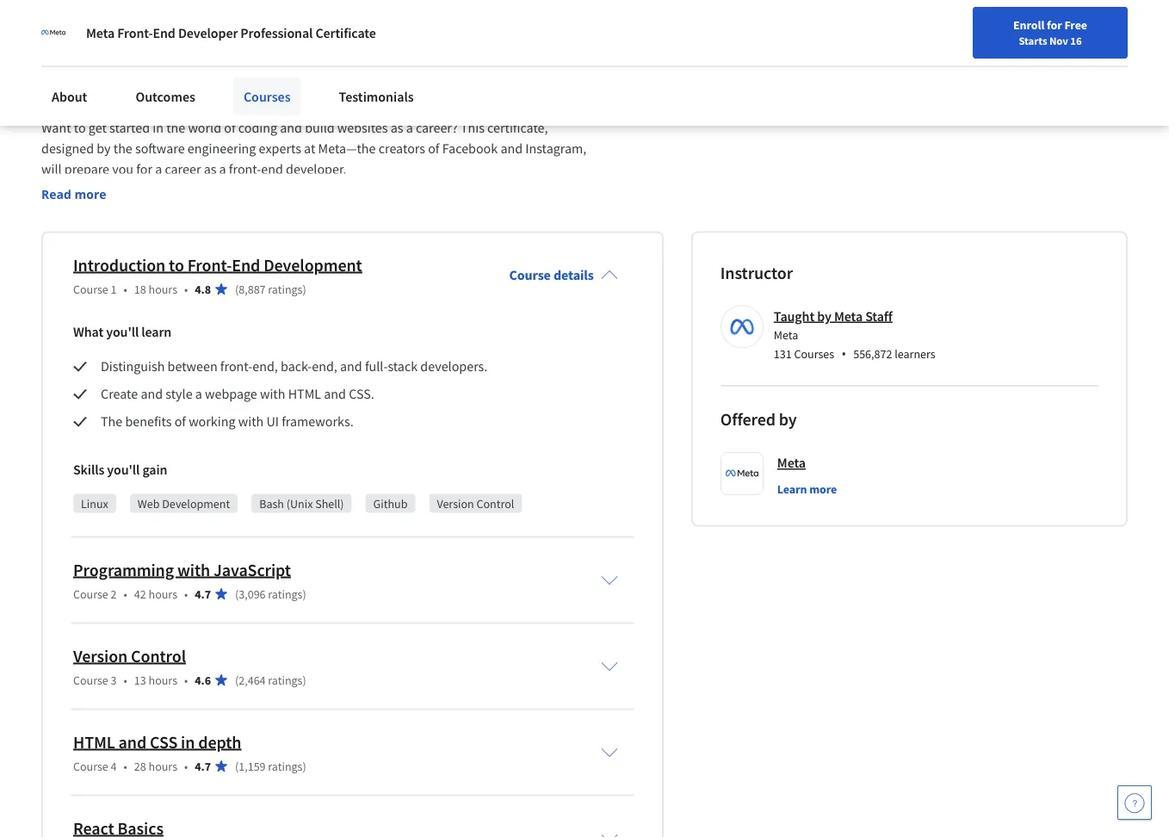 Task type: describe. For each thing, give the bounding box(es) containing it.
• down html and css in depth
[[184, 758, 188, 774]]

outcomes
[[136, 88, 195, 105]]

for inside want to get started in the world of coding and build websites as a career? this certificate, designed by the software engineering experts at meta—the creators of facebook and instagram, will prepare you for a career as a front-end developer. read more
[[136, 161, 152, 178]]

the
[[101, 413, 123, 430]]

courses link
[[233, 78, 301, 115]]

course details button
[[496, 242, 632, 308]]

0 vertical spatial html
[[288, 385, 321, 403]]

and left css.
[[324, 385, 346, 403]]

distinguish between front-end, back-end, and full-stack developers.
[[101, 358, 488, 375]]

html and css in depth link
[[73, 731, 242, 753]]

depth
[[198, 731, 242, 753]]

to for introduction
[[169, 254, 184, 276]]

bash (unix shell)
[[259, 496, 344, 511]]

meta front-end developer professional certificate
[[86, 24, 376, 41]]

offered by
[[721, 409, 797, 430]]

and up course 4 • 28 hours •
[[119, 731, 147, 753]]

back-
[[281, 358, 312, 375]]

testimonials link
[[329, 78, 424, 115]]

1 vertical spatial of
[[428, 140, 440, 157]]

developer.
[[286, 161, 347, 178]]

) for introduction to front-end development
[[303, 281, 306, 297]]

career?
[[416, 119, 458, 136]]

meta up learn
[[778, 454, 806, 471]]

create and style a webpage with html and css.
[[101, 385, 375, 403]]

18
[[134, 281, 146, 297]]

and down the certificate,
[[501, 140, 523, 157]]

in inside want to get started in the world of coding and build websites as a career? this certificate, designed by the software engineering experts at meta—the creators of facebook and instagram, will prepare you for a career as a front-end developer. read more
[[153, 119, 164, 136]]

instructor
[[721, 262, 793, 283]]

engineering
[[188, 140, 256, 157]]

want to get started in the world of coding and build websites as a career? this certificate, designed by the software engineering experts at meta—the creators of facebook and instagram, will prepare you for a career as a front-end developer. read more
[[41, 119, 590, 202]]

build
[[305, 119, 335, 136]]

by for offered by
[[779, 409, 797, 430]]

linux
[[81, 496, 108, 511]]

introduction to front-end development link
[[73, 254, 362, 276]]

1
[[111, 281, 117, 297]]

2,464
[[239, 672, 266, 688]]

testimonials
[[339, 88, 414, 105]]

4.6
[[195, 672, 211, 688]]

instagram,
[[526, 140, 587, 157]]

by inside want to get started in the world of coding and build websites as a career? this certificate, designed by the software engineering experts at meta—the creators of facebook and instagram, will prepare you for a career as a front-end developer. read more
[[97, 140, 111, 157]]

stack
[[388, 358, 418, 375]]

offered
[[721, 409, 776, 430]]

webpage
[[205, 385, 257, 403]]

1 horizontal spatial as
[[391, 119, 404, 136]]

-
[[285, 66, 293, 96]]

4.8
[[195, 281, 211, 297]]

556,872
[[854, 346, 893, 362]]

a up creators
[[406, 119, 413, 136]]

1 horizontal spatial end
[[232, 254, 260, 276]]

(unix
[[287, 496, 313, 511]]

course for introduction to front-end development
[[73, 281, 108, 297]]

meta up 131
[[774, 327, 799, 343]]

want
[[41, 119, 71, 136]]

1 vertical spatial development
[[162, 496, 230, 511]]

introduction to front-end development
[[73, 254, 362, 276]]

at
[[304, 140, 316, 157]]

course 3 • 13 hours •
[[73, 672, 188, 688]]

course for programming with javascript
[[73, 586, 108, 602]]

about
[[52, 88, 87, 105]]

and up experts
[[280, 119, 302, 136]]

• right '3'
[[124, 672, 127, 688]]

• left 4.6
[[184, 672, 188, 688]]

course for version control
[[73, 672, 108, 688]]

read
[[41, 186, 71, 202]]

css
[[150, 731, 178, 753]]

programming
[[73, 559, 174, 580]]

more inside learn more "button"
[[810, 481, 837, 496]]

1 vertical spatial professional
[[41, 66, 169, 96]]

this
[[461, 119, 485, 136]]

working
[[189, 413, 236, 430]]

13
[[134, 672, 146, 688]]

you'll for learn
[[106, 323, 139, 341]]

1 horizontal spatial of
[[224, 119, 236, 136]]

you'll for gain
[[107, 461, 140, 478]]

taught by meta staff link
[[774, 307, 893, 325]]

free
[[1065, 17, 1088, 33]]

css.
[[349, 385, 375, 403]]

bash
[[259, 496, 284, 511]]

meta left staff
[[835, 307, 863, 325]]

( for css
[[235, 758, 239, 774]]

• down programming with javascript
[[184, 586, 188, 602]]

4
[[111, 758, 117, 774]]

) for html and css in depth
[[303, 758, 306, 774]]

web development
[[138, 496, 230, 511]]

hours for and
[[149, 758, 177, 774]]

developers.
[[421, 358, 488, 375]]

1 horizontal spatial the
[[166, 119, 185, 136]]

ratings for javascript
[[268, 586, 303, 602]]

learn more button
[[778, 480, 837, 497]]

websites
[[337, 119, 388, 136]]

3,096
[[239, 586, 266, 602]]

learners
[[895, 346, 936, 362]]

ratings for css
[[268, 758, 303, 774]]

version control link
[[73, 645, 186, 667]]

by for taught by meta staff meta 131 courses • 556,872 learners
[[818, 307, 832, 325]]

nov
[[1050, 34, 1069, 47]]

• inside taught by meta staff meta 131 courses • 556,872 learners
[[842, 344, 847, 363]]

• left 4.8
[[184, 281, 188, 297]]

1,159
[[239, 758, 266, 774]]

end
[[261, 161, 283, 178]]

course inside dropdown button
[[510, 266, 551, 284]]

2 end, from the left
[[312, 358, 337, 375]]

about link
[[41, 78, 98, 115]]

courses inside taught by meta staff meta 131 courses • 556,872 learners
[[795, 346, 835, 362]]

get
[[89, 119, 107, 136]]

131
[[774, 346, 792, 362]]

creators
[[379, 140, 426, 157]]

javascript
[[214, 559, 291, 580]]

front- inside want to get started in the world of coding and build websites as a career? this certificate, designed by the software engineering experts at meta—the creators of facebook and instagram, will prepare you for a career as a front-end developer. read more
[[229, 161, 261, 178]]

3 ( from the top
[[235, 672, 239, 688]]

style
[[166, 385, 193, 403]]

meta—the
[[318, 140, 376, 157]]



Task type: vqa. For each thing, say whether or not it's contained in the screenshot.
5 in the WEEK 5: MID-COURSE BREAK MODULE 5 • 1 HOUR TO COMPLETE
no



Task type: locate. For each thing, give the bounding box(es) containing it.
0 vertical spatial for
[[1047, 17, 1063, 33]]

4.7
[[195, 586, 211, 602], [195, 758, 211, 774]]

1 4.7 from the top
[[195, 586, 211, 602]]

0 horizontal spatial in
[[153, 119, 164, 136]]

2 horizontal spatial by
[[818, 307, 832, 325]]

( for front-
[[235, 281, 239, 297]]

a down software
[[155, 161, 162, 178]]

end, left back-
[[253, 358, 278, 375]]

prepare
[[64, 161, 109, 178]]

you'll
[[106, 323, 139, 341], [107, 461, 140, 478]]

1 vertical spatial control
[[131, 645, 186, 667]]

coursera image
[[21, 14, 130, 42]]

and left full-
[[340, 358, 362, 375]]

0 horizontal spatial html
[[73, 731, 115, 753]]

1 vertical spatial version
[[73, 645, 128, 667]]

course 2 • 42 hours •
[[73, 586, 188, 602]]

course left 2
[[73, 586, 108, 602]]

None search field
[[246, 11, 495, 45]]

courses right 131
[[795, 346, 835, 362]]

1 vertical spatial by
[[818, 307, 832, 325]]

( 1,159 ratings )
[[235, 758, 306, 774]]

end, left full-
[[312, 358, 337, 375]]

for
[[1047, 17, 1063, 33], [136, 161, 152, 178]]

2
[[111, 586, 117, 602]]

by right taught
[[818, 307, 832, 325]]

0 horizontal spatial courses
[[244, 88, 291, 105]]

( 3,096 ratings )
[[235, 586, 306, 602]]

0 horizontal spatial of
[[175, 413, 186, 430]]

with left ui at the left of page
[[238, 413, 264, 430]]

course left the 1
[[73, 281, 108, 297]]

0 horizontal spatial control
[[131, 645, 186, 667]]

as down engineering
[[204, 161, 217, 178]]

end
[[153, 24, 176, 41], [232, 254, 260, 276]]

0 vertical spatial more
[[74, 186, 106, 202]]

as up creators
[[391, 119, 404, 136]]

meta image
[[41, 21, 65, 45]]

1 vertical spatial version control
[[73, 645, 186, 667]]

with up ui at the left of page
[[260, 385, 286, 403]]

1 horizontal spatial by
[[779, 409, 797, 430]]

1 vertical spatial end
[[232, 254, 260, 276]]

hours right 28
[[149, 758, 177, 774]]

1 vertical spatial 4.7
[[195, 758, 211, 774]]

details
[[554, 266, 594, 284]]

learn more
[[778, 481, 837, 496]]

0 vertical spatial front-
[[117, 24, 153, 41]]

between
[[168, 358, 218, 375]]

with left javascript
[[177, 559, 210, 580]]

2 4.7 from the top
[[195, 758, 211, 774]]

4.7 down programming with javascript
[[195, 586, 211, 602]]

developer
[[178, 24, 238, 41]]

more right learn
[[810, 481, 837, 496]]

1 hours from the top
[[149, 281, 177, 297]]

0 horizontal spatial certificate
[[173, 66, 280, 96]]

4.7 down depth
[[195, 758, 211, 774]]

skills
[[73, 461, 104, 478]]

8,887
[[239, 281, 266, 297]]

by inside taught by meta staff meta 131 courses • 556,872 learners
[[818, 307, 832, 325]]

by down get
[[97, 140, 111, 157]]

professional up -
[[241, 24, 313, 41]]

) right the 3,096
[[303, 586, 306, 602]]

certificate down meta front-end developer professional certificate
[[173, 66, 280, 96]]

for inside enroll for free starts nov 16
[[1047, 17, 1063, 33]]

the up software
[[166, 119, 185, 136]]

version up '3'
[[73, 645, 128, 667]]

1 vertical spatial in
[[181, 731, 195, 753]]

certificate up course
[[316, 24, 376, 41]]

4 ratings from the top
[[268, 758, 303, 774]]

2 horizontal spatial of
[[428, 140, 440, 157]]

taught by meta staff image
[[723, 308, 761, 346]]

coding
[[238, 119, 277, 136]]

hours right 18
[[149, 281, 177, 297]]

frameworks.
[[282, 413, 354, 430]]

version control up course 3 • 13 hours •
[[73, 645, 186, 667]]

with
[[260, 385, 286, 403], [238, 413, 264, 430], [177, 559, 210, 580]]

1 vertical spatial the
[[113, 140, 132, 157]]

control
[[477, 496, 515, 511], [131, 645, 186, 667]]

1 vertical spatial with
[[238, 413, 264, 430]]

certificate,
[[488, 119, 548, 136]]

ui
[[267, 413, 279, 430]]

0 horizontal spatial for
[[136, 161, 152, 178]]

more down prepare
[[74, 186, 106, 202]]

courses inside 'link'
[[244, 88, 291, 105]]

3 ratings from the top
[[268, 672, 303, 688]]

certificate
[[316, 24, 376, 41], [173, 66, 280, 96]]

learn
[[778, 481, 808, 496]]

4 ) from the top
[[303, 758, 306, 774]]

ratings for front-
[[268, 281, 303, 297]]

starts
[[1019, 34, 1048, 47]]

hours right 42
[[149, 586, 177, 602]]

0 vertical spatial front-
[[229, 161, 261, 178]]

gain
[[142, 461, 168, 478]]

0 vertical spatial end
[[153, 24, 176, 41]]

outcomes link
[[125, 78, 206, 115]]

0 vertical spatial of
[[224, 119, 236, 136]]

to up course 1 • 18 hours • at the left of page
[[169, 254, 184, 276]]

show notifications image
[[970, 22, 990, 42]]

0 horizontal spatial professional
[[41, 66, 169, 96]]

• right 4
[[124, 758, 127, 774]]

html and css in depth
[[73, 731, 242, 753]]

of down career?
[[428, 140, 440, 157]]

0 horizontal spatial to
[[74, 119, 86, 136]]

0 horizontal spatial version
[[73, 645, 128, 667]]

course 1 • 18 hours •
[[73, 281, 188, 297]]

learn
[[142, 323, 172, 341]]

1 horizontal spatial to
[[169, 254, 184, 276]]

0 vertical spatial in
[[153, 119, 164, 136]]

to for want
[[74, 119, 86, 136]]

0 vertical spatial version
[[437, 496, 474, 511]]

what
[[73, 323, 103, 341]]

0 vertical spatial professional
[[241, 24, 313, 41]]

1 horizontal spatial front-
[[187, 254, 232, 276]]

0 horizontal spatial end,
[[253, 358, 278, 375]]

series
[[387, 66, 447, 96]]

0 horizontal spatial more
[[74, 186, 106, 202]]

version right github
[[437, 496, 474, 511]]

course left '3'
[[73, 672, 108, 688]]

course left details
[[510, 266, 551, 284]]

1 horizontal spatial version control
[[437, 496, 515, 511]]

enroll for free starts nov 16
[[1014, 17, 1088, 47]]

1 vertical spatial to
[[169, 254, 184, 276]]

development
[[264, 254, 362, 276], [162, 496, 230, 511]]

1 horizontal spatial html
[[288, 385, 321, 403]]

skills you'll gain
[[73, 461, 168, 478]]

end left developer
[[153, 24, 176, 41]]

0 vertical spatial by
[[97, 140, 111, 157]]

html down back-
[[288, 385, 321, 403]]

1 ratings from the top
[[268, 281, 303, 297]]

( down depth
[[235, 758, 239, 774]]

0 vertical spatial you'll
[[106, 323, 139, 341]]

1 horizontal spatial development
[[264, 254, 362, 276]]

( down javascript
[[235, 586, 239, 602]]

1 horizontal spatial for
[[1047, 17, 1063, 33]]

2 ( from the top
[[235, 586, 239, 602]]

to left get
[[74, 119, 86, 136]]

introduction
[[73, 254, 166, 276]]

2 ratings from the top
[[268, 586, 303, 602]]

( 8,887 ratings )
[[235, 281, 306, 297]]

1 horizontal spatial courses
[[795, 346, 835, 362]]

1 vertical spatial front-
[[220, 358, 253, 375]]

( right 4.6
[[235, 672, 239, 688]]

• right the 1
[[124, 281, 127, 297]]

a
[[406, 119, 413, 136], [155, 161, 162, 178], [219, 161, 226, 178], [195, 385, 202, 403]]

you
[[112, 161, 134, 178]]

end up 8,887
[[232, 254, 260, 276]]

ratings right 8,887
[[268, 281, 303, 297]]

0 vertical spatial with
[[260, 385, 286, 403]]

and left style
[[141, 385, 163, 403]]

0 vertical spatial courses
[[244, 88, 291, 105]]

for up the nov
[[1047, 17, 1063, 33]]

1 ( from the top
[[235, 281, 239, 297]]

1 vertical spatial for
[[136, 161, 152, 178]]

) right 1,159
[[303, 758, 306, 774]]

0 vertical spatial development
[[264, 254, 362, 276]]

course left 4
[[73, 758, 108, 774]]

2 vertical spatial by
[[779, 409, 797, 430]]

• left "556,872"
[[842, 344, 847, 363]]

to inside want to get started in the world of coding and build websites as a career? this certificate, designed by the software engineering experts at meta—the creators of facebook and instagram, will prepare you for a career as a front-end developer. read more
[[74, 119, 86, 136]]

staff
[[866, 307, 893, 325]]

1 vertical spatial as
[[204, 161, 217, 178]]

• right 2
[[124, 586, 127, 602]]

front- up 4.8
[[187, 254, 232, 276]]

in right css
[[181, 731, 195, 753]]

1 vertical spatial certificate
[[173, 66, 280, 96]]

course for html and css in depth
[[73, 758, 108, 774]]

enroll
[[1014, 17, 1045, 33]]

of down style
[[175, 413, 186, 430]]

you'll left learn
[[106, 323, 139, 341]]

0 vertical spatial control
[[477, 496, 515, 511]]

designed
[[41, 140, 94, 157]]

1 vertical spatial front-
[[187, 254, 232, 276]]

front-
[[117, 24, 153, 41], [187, 254, 232, 276]]

1 vertical spatial you'll
[[107, 461, 140, 478]]

0 horizontal spatial as
[[204, 161, 217, 178]]

1 ) from the top
[[303, 281, 306, 297]]

0 vertical spatial version control
[[437, 496, 515, 511]]

1 horizontal spatial certificate
[[316, 24, 376, 41]]

shell)
[[315, 496, 344, 511]]

version control
[[437, 496, 515, 511], [73, 645, 186, 667]]

0 vertical spatial the
[[166, 119, 185, 136]]

1 horizontal spatial professional
[[241, 24, 313, 41]]

hours for to
[[149, 281, 177, 297]]

coursera career certificate image
[[803, 0, 1090, 28]]

(
[[235, 281, 239, 297], [235, 586, 239, 602], [235, 672, 239, 688], [235, 758, 239, 774]]

version control right github
[[437, 496, 515, 511]]

in up software
[[153, 119, 164, 136]]

3
[[111, 672, 117, 688]]

taught
[[774, 307, 815, 325]]

a right style
[[195, 385, 202, 403]]

0 vertical spatial certificate
[[316, 24, 376, 41]]

front- down engineering
[[229, 161, 261, 178]]

0 horizontal spatial by
[[97, 140, 111, 157]]

you'll left gain
[[107, 461, 140, 478]]

in
[[153, 119, 164, 136], [181, 731, 195, 753]]

started
[[109, 119, 150, 136]]

( down introduction to front-end development link
[[235, 281, 239, 297]]

( for javascript
[[235, 586, 239, 602]]

meta
[[86, 24, 115, 41], [835, 307, 863, 325], [774, 327, 799, 343], [778, 454, 806, 471]]

for right you
[[136, 161, 152, 178]]

) for version control
[[303, 672, 306, 688]]

facebook
[[443, 140, 498, 157]]

3 hours from the top
[[149, 672, 177, 688]]

distinguish
[[101, 358, 165, 375]]

0 horizontal spatial front-
[[117, 24, 153, 41]]

programming with javascript link
[[73, 559, 291, 580]]

0 horizontal spatial version control
[[73, 645, 186, 667]]

2 hours from the top
[[149, 586, 177, 602]]

ratings right 2,464
[[268, 672, 303, 688]]

0 horizontal spatial development
[[162, 496, 230, 511]]

development up ( 8,887 ratings )
[[264, 254, 362, 276]]

28
[[134, 758, 146, 774]]

hours right 13
[[149, 672, 177, 688]]

hours for control
[[149, 672, 177, 688]]

read more button
[[41, 185, 106, 203]]

16
[[1071, 34, 1082, 47]]

1 horizontal spatial end,
[[312, 358, 337, 375]]

2 vertical spatial with
[[177, 559, 210, 580]]

) right 8,887
[[303, 281, 306, 297]]

as
[[391, 119, 404, 136], [204, 161, 217, 178]]

menu item
[[841, 17, 951, 73]]

development right web at the left bottom of page
[[162, 496, 230, 511]]

front- up create and style a webpage with html and css.
[[220, 358, 253, 375]]

a down engineering
[[219, 161, 226, 178]]

)
[[303, 281, 306, 297], [303, 586, 306, 602], [303, 672, 306, 688], [303, 758, 306, 774]]

3 ) from the top
[[303, 672, 306, 688]]

1 vertical spatial html
[[73, 731, 115, 753]]

the up you
[[113, 140, 132, 157]]

0 horizontal spatial the
[[113, 140, 132, 157]]

1 vertical spatial courses
[[795, 346, 835, 362]]

2 ) from the top
[[303, 586, 306, 602]]

1 vertical spatial more
[[810, 481, 837, 496]]

) right 2,464
[[303, 672, 306, 688]]

) for programming with javascript
[[303, 586, 306, 602]]

meta right the meta "icon"
[[86, 24, 115, 41]]

4 hours from the top
[[149, 758, 177, 774]]

0 vertical spatial 4.7
[[195, 586, 211, 602]]

0 vertical spatial as
[[391, 119, 404, 136]]

courses up coding
[[244, 88, 291, 105]]

of up engineering
[[224, 119, 236, 136]]

9
[[297, 66, 310, 96]]

course 4 • 28 hours •
[[73, 758, 188, 774]]

1 horizontal spatial in
[[181, 731, 195, 753]]

ratings right the 3,096
[[268, 586, 303, 602]]

0 horizontal spatial end
[[153, 24, 176, 41]]

1 end, from the left
[[253, 358, 278, 375]]

benefits
[[125, 413, 172, 430]]

ratings right 1,159
[[268, 758, 303, 774]]

html up 4
[[73, 731, 115, 753]]

1 horizontal spatial control
[[477, 496, 515, 511]]

hours for with
[[149, 586, 177, 602]]

professional up get
[[41, 66, 169, 96]]

software
[[135, 140, 185, 157]]

0 vertical spatial to
[[74, 119, 86, 136]]

4.7 for css
[[195, 758, 211, 774]]

taught by meta staff meta 131 courses • 556,872 learners
[[774, 307, 936, 363]]

4.7 for javascript
[[195, 586, 211, 602]]

more inside want to get started in the world of coding and build websites as a career? this certificate, designed by the software engineering experts at meta—the creators of facebook and instagram, will prepare you for a career as a front-end developer. read more
[[74, 186, 106, 202]]

of
[[224, 119, 236, 136], [428, 140, 440, 157], [175, 413, 186, 430]]

1 horizontal spatial version
[[437, 496, 474, 511]]

experts
[[259, 140, 301, 157]]

help center image
[[1125, 793, 1146, 813]]

1 horizontal spatial more
[[810, 481, 837, 496]]

professional
[[241, 24, 313, 41], [41, 66, 169, 96]]

4 ( from the top
[[235, 758, 239, 774]]

will
[[41, 161, 62, 178]]

2 vertical spatial of
[[175, 413, 186, 430]]

by right the offered
[[779, 409, 797, 430]]

front- up outcomes
[[117, 24, 153, 41]]



